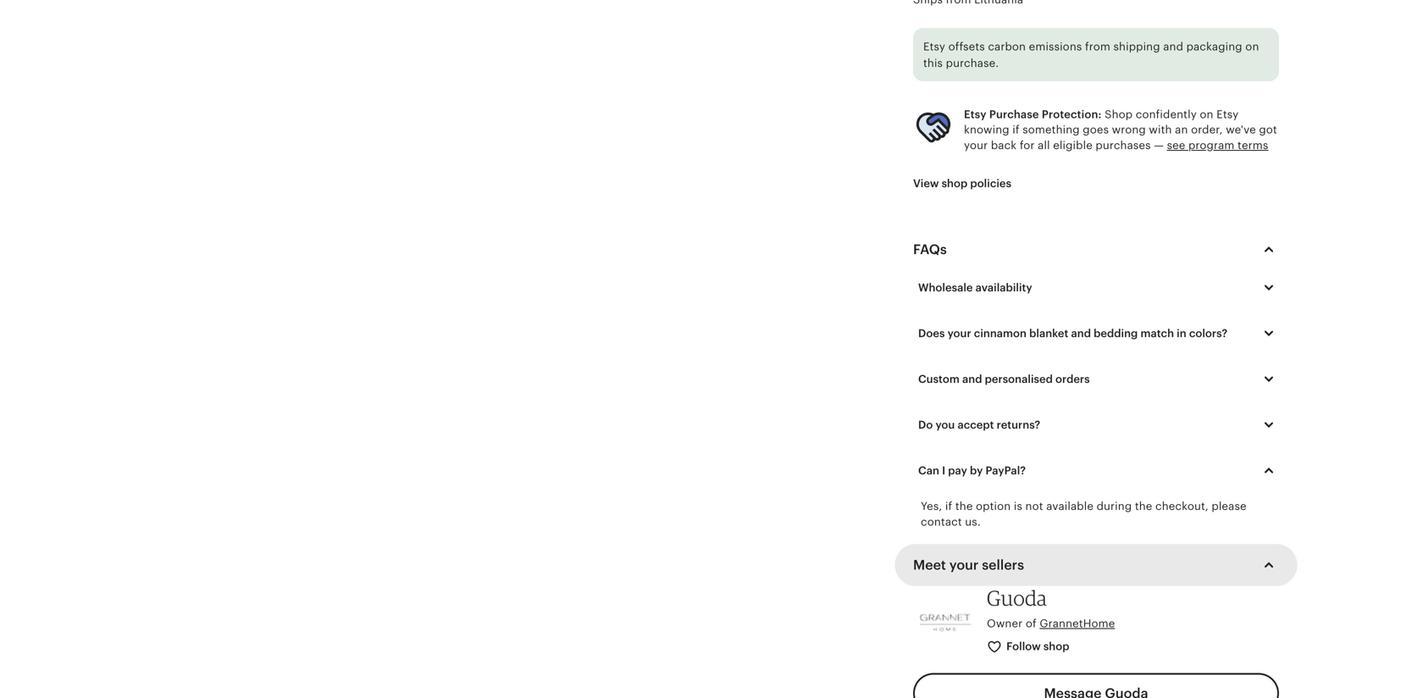 Task type: describe. For each thing, give the bounding box(es) containing it.
meet
[[913, 557, 946, 573]]

can i pay by paypal?
[[918, 464, 1026, 477]]

if inside "yes, if the option is not available during the checkout, please contact us."
[[945, 500, 952, 513]]

guoda image
[[913, 590, 977, 654]]

purchases
[[1096, 139, 1151, 151]]

confidently
[[1136, 108, 1197, 121]]

with
[[1149, 123, 1172, 136]]

follow shop
[[1007, 640, 1070, 653]]

on inside shop confidently on etsy knowing if something goes wrong with an order, we've got your back for all eligible purchases —
[[1200, 108, 1214, 121]]

wrong
[[1112, 123, 1146, 136]]

i
[[942, 464, 946, 477]]

availability
[[976, 281, 1032, 294]]

does your cinnamon blanket and bedding match in colors? button
[[906, 316, 1292, 351]]

follow
[[1007, 640, 1041, 653]]

for
[[1020, 139, 1035, 151]]

view
[[913, 177, 939, 190]]

we've
[[1226, 123, 1256, 136]]

got
[[1259, 123, 1277, 136]]

do
[[918, 419, 933, 431]]

on inside etsy offsets carbon emissions from shipping and packaging on this purchase.
[[1246, 40, 1259, 53]]

etsy purchase protection:
[[964, 108, 1102, 121]]

blanket
[[1029, 327, 1069, 340]]

checkout,
[[1156, 500, 1209, 513]]

grannethome link
[[1040, 617, 1115, 630]]

available
[[1046, 500, 1094, 513]]

yes,
[[921, 500, 942, 513]]

wholesale availability
[[918, 281, 1032, 294]]

accept
[[958, 419, 994, 431]]

custom
[[918, 373, 960, 386]]

2 the from the left
[[1135, 500, 1153, 513]]

returns?
[[997, 419, 1040, 431]]

view shop policies button
[[901, 168, 1024, 199]]

follow shop button
[[974, 631, 1084, 663]]

terms
[[1238, 139, 1269, 151]]

custom and personalised orders button
[[906, 361, 1292, 397]]

carbon
[[988, 40, 1026, 53]]

do you accept returns?
[[918, 419, 1040, 431]]

etsy inside shop confidently on etsy knowing if something goes wrong with an order, we've got your back for all eligible purchases —
[[1217, 108, 1239, 121]]

can i pay by paypal? button
[[906, 453, 1292, 489]]

of
[[1026, 617, 1037, 630]]

shop
[[1105, 108, 1133, 121]]

etsy for etsy offsets carbon emissions from shipping and packaging on this purchase.
[[923, 40, 945, 53]]

your for sellers
[[949, 557, 979, 573]]

purchase.
[[946, 57, 999, 69]]

is
[[1014, 500, 1023, 513]]

see program terms
[[1167, 139, 1269, 151]]

1 the from the left
[[955, 500, 973, 513]]

policies
[[970, 177, 1012, 190]]

you
[[936, 419, 955, 431]]

contact
[[921, 515, 962, 528]]

packaging
[[1186, 40, 1243, 53]]

cinnamon
[[974, 327, 1027, 340]]

protection:
[[1042, 108, 1102, 121]]

wholesale availability button
[[906, 270, 1292, 306]]

colors?
[[1189, 327, 1228, 340]]

eligible
[[1053, 139, 1093, 151]]

an
[[1175, 123, 1188, 136]]

please
[[1212, 500, 1247, 513]]

does
[[918, 327, 945, 340]]

sellers
[[982, 557, 1024, 573]]

this
[[923, 57, 943, 69]]

guoda
[[987, 585, 1047, 610]]



Task type: locate. For each thing, give the bounding box(es) containing it.
2 vertical spatial your
[[949, 557, 979, 573]]

do you accept returns? button
[[906, 407, 1292, 443]]

your right does
[[948, 327, 971, 340]]

etsy up this
[[923, 40, 945, 53]]

and right the blanket
[[1071, 327, 1091, 340]]

1 horizontal spatial if
[[1013, 123, 1020, 136]]

your
[[964, 139, 988, 151], [948, 327, 971, 340], [949, 557, 979, 573]]

personalised
[[985, 373, 1053, 386]]

shop right view
[[942, 177, 968, 190]]

etsy
[[923, 40, 945, 53], [964, 108, 987, 121], [1217, 108, 1239, 121]]

on right the packaging at the right of the page
[[1246, 40, 1259, 53]]

etsy up we've
[[1217, 108, 1239, 121]]

faqs button
[[898, 229, 1294, 270]]

your inside shop confidently on etsy knowing if something goes wrong with an order, we've got your back for all eligible purchases —
[[964, 139, 988, 151]]

view shop policies
[[913, 177, 1012, 190]]

etsy for etsy purchase protection:
[[964, 108, 987, 121]]

us.
[[965, 515, 981, 528]]

shop for view
[[942, 177, 968, 190]]

0 vertical spatial shop
[[942, 177, 968, 190]]

your inside 'dropdown button'
[[948, 327, 971, 340]]

purchase
[[989, 108, 1039, 121]]

2 horizontal spatial and
[[1163, 40, 1183, 53]]

shop
[[942, 177, 968, 190], [1044, 640, 1070, 653]]

emissions
[[1029, 40, 1082, 53]]

meet your sellers button
[[898, 545, 1294, 585]]

program
[[1189, 139, 1235, 151]]

0 horizontal spatial shop
[[942, 177, 968, 190]]

option
[[976, 500, 1011, 513]]

and inside etsy offsets carbon emissions from shipping and packaging on this purchase.
[[1163, 40, 1183, 53]]

the up us.
[[955, 500, 973, 513]]

shipping
[[1114, 40, 1160, 53]]

match
[[1141, 327, 1174, 340]]

1 vertical spatial on
[[1200, 108, 1214, 121]]

2 horizontal spatial etsy
[[1217, 108, 1239, 121]]

and right custom
[[962, 373, 982, 386]]

0 vertical spatial on
[[1246, 40, 1259, 53]]

paypal?
[[986, 464, 1026, 477]]

owner
[[987, 617, 1023, 630]]

0 horizontal spatial the
[[955, 500, 973, 513]]

shop inside button
[[1044, 640, 1070, 653]]

0 horizontal spatial and
[[962, 373, 982, 386]]

0 vertical spatial and
[[1163, 40, 1183, 53]]

etsy inside etsy offsets carbon emissions from shipping and packaging on this purchase.
[[923, 40, 945, 53]]

grannethome
[[1040, 617, 1115, 630]]

1 vertical spatial and
[[1071, 327, 1091, 340]]

1 horizontal spatial etsy
[[964, 108, 987, 121]]

faqs
[[913, 242, 947, 257]]

etsy offsets carbon emissions from shipping and packaging on this purchase.
[[923, 40, 1259, 69]]

0 horizontal spatial etsy
[[923, 40, 945, 53]]

your down the knowing
[[964, 139, 988, 151]]

0 vertical spatial your
[[964, 139, 988, 151]]

your inside dropdown button
[[949, 557, 979, 573]]

does your cinnamon blanket and bedding match in colors?
[[918, 327, 1228, 340]]

shop down grannethome link on the bottom right of page
[[1044, 640, 1070, 653]]

something
[[1023, 123, 1080, 136]]

guoda owner of grannethome
[[987, 585, 1115, 630]]

—
[[1154, 139, 1164, 151]]

see
[[1167, 139, 1186, 151]]

back
[[991, 139, 1017, 151]]

1 vertical spatial your
[[948, 327, 971, 340]]

can
[[918, 464, 939, 477]]

and inside dropdown button
[[962, 373, 982, 386]]

wholesale
[[918, 281, 973, 294]]

if inside shop confidently on etsy knowing if something goes wrong with an order, we've got your back for all eligible purchases —
[[1013, 123, 1020, 136]]

etsy up the knowing
[[964, 108, 987, 121]]

not
[[1026, 500, 1043, 513]]

if down purchase
[[1013, 123, 1020, 136]]

by
[[970, 464, 983, 477]]

1 vertical spatial shop
[[1044, 640, 1070, 653]]

orders
[[1056, 373, 1090, 386]]

0 vertical spatial if
[[1013, 123, 1020, 136]]

bedding
[[1094, 327, 1138, 340]]

all
[[1038, 139, 1050, 151]]

1 horizontal spatial and
[[1071, 327, 1091, 340]]

on
[[1246, 40, 1259, 53], [1200, 108, 1214, 121]]

if up contact
[[945, 500, 952, 513]]

pay
[[948, 464, 967, 477]]

offsets
[[949, 40, 985, 53]]

yes, if the option is not available during the checkout, please contact us.
[[921, 500, 1247, 528]]

on up order,
[[1200, 108, 1214, 121]]

the right during
[[1135, 500, 1153, 513]]

1 vertical spatial if
[[945, 500, 952, 513]]

knowing
[[964, 123, 1010, 136]]

1 horizontal spatial the
[[1135, 500, 1153, 513]]

during
[[1097, 500, 1132, 513]]

in
[[1177, 327, 1187, 340]]

and right shipping
[[1163, 40, 1183, 53]]

1 horizontal spatial on
[[1246, 40, 1259, 53]]

0 horizontal spatial on
[[1200, 108, 1214, 121]]

your for cinnamon
[[948, 327, 971, 340]]

see program terms link
[[1167, 139, 1269, 151]]

if
[[1013, 123, 1020, 136], [945, 500, 952, 513]]

and inside 'dropdown button'
[[1071, 327, 1091, 340]]

2 vertical spatial and
[[962, 373, 982, 386]]

shop confidently on etsy knowing if something goes wrong with an order, we've got your back for all eligible purchases —
[[964, 108, 1277, 151]]

0 horizontal spatial if
[[945, 500, 952, 513]]

the
[[955, 500, 973, 513], [1135, 500, 1153, 513]]

goes
[[1083, 123, 1109, 136]]

and
[[1163, 40, 1183, 53], [1071, 327, 1091, 340], [962, 373, 982, 386]]

1 horizontal spatial shop
[[1044, 640, 1070, 653]]

your right meet
[[949, 557, 979, 573]]

shop for follow
[[1044, 640, 1070, 653]]

meet your sellers
[[913, 557, 1024, 573]]

order,
[[1191, 123, 1223, 136]]

shop inside 'button'
[[942, 177, 968, 190]]

from
[[1085, 40, 1111, 53]]

custom and personalised orders
[[918, 373, 1090, 386]]



Task type: vqa. For each thing, say whether or not it's contained in the screenshot.
menu bar containing The Holiday Shop
no



